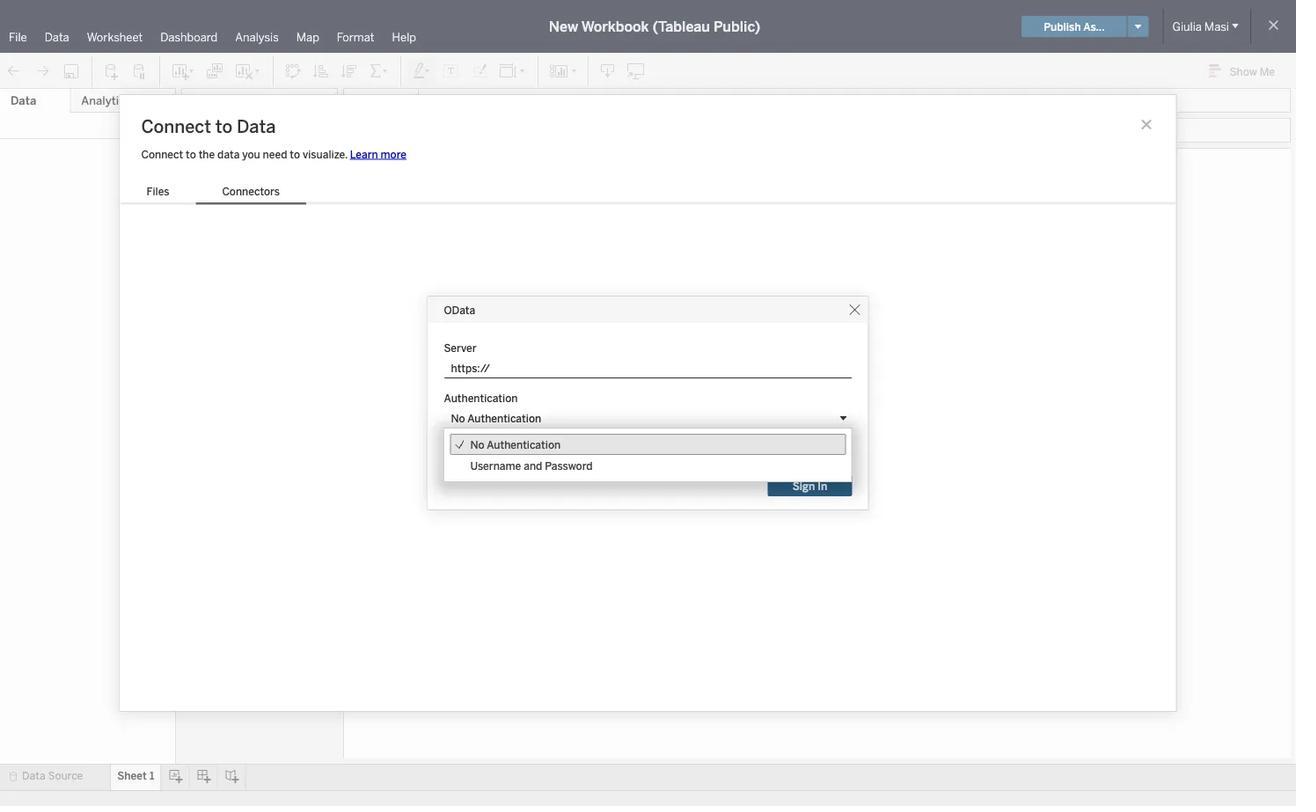 Task type: vqa. For each thing, say whether or not it's contained in the screenshot.
to associated with Data
yes



Task type: describe. For each thing, give the bounding box(es) containing it.
no authentication username and password
[[470, 438, 593, 472]]

format workbook image
[[471, 62, 488, 80]]

fit image
[[499, 62, 527, 80]]

swap rows and columns image
[[284, 62, 302, 80]]

clear sheet image
[[234, 62, 262, 80]]

show/hide cards image
[[549, 62, 577, 80]]

connect to the data you need to visualize. learn more
[[141, 148, 407, 161]]

columns
[[364, 94, 409, 106]]

to for the
[[186, 148, 196, 161]]

masi
[[1205, 19, 1230, 33]]

dashboard
[[160, 30, 218, 44]]

learn
[[350, 148, 378, 161]]

marks
[[202, 187, 233, 199]]

format
[[337, 30, 375, 44]]

no for no authentication
[[451, 412, 465, 424]]

filters
[[202, 140, 234, 153]]

pages
[[202, 94, 232, 107]]

pause auto updates image
[[131, 62, 149, 80]]

source
[[48, 770, 83, 782]]

sign in button
[[768, 475, 852, 496]]

data down undo icon
[[11, 94, 36, 108]]

as...
[[1084, 20, 1105, 33]]

help
[[392, 30, 416, 44]]

you
[[242, 148, 260, 161]]

analysis
[[235, 30, 279, 44]]

visualize.
[[303, 148, 348, 161]]

duplicate image
[[206, 62, 224, 80]]

odata dialog
[[428, 297, 868, 510]]

publish as...
[[1044, 20, 1105, 33]]

show labels image
[[443, 62, 460, 80]]

highlight image
[[412, 62, 432, 80]]

show me
[[1230, 65, 1275, 78]]

1 vertical spatial sheet
[[117, 770, 147, 782]]

totals image
[[369, 62, 390, 80]]

the
[[199, 148, 215, 161]]

drop field here
[[872, 472, 945, 485]]

username
[[470, 459, 521, 472]]

in
[[818, 479, 828, 492]]

show
[[1230, 65, 1257, 78]]

me
[[1260, 65, 1275, 78]]

0 horizontal spatial sheet 1
[[117, 770, 154, 782]]

analytics
[[81, 94, 131, 108]]

odata
[[444, 303, 475, 316]]

files
[[147, 185, 169, 198]]

and
[[524, 459, 542, 472]]

no authentication button
[[444, 407, 852, 429]]

collapse image
[[161, 96, 172, 106]]



Task type: locate. For each thing, give the bounding box(es) containing it.
connect for connect to the data you need to visualize. learn more
[[141, 148, 183, 161]]

(tableau
[[653, 18, 710, 35]]

public)
[[714, 18, 761, 35]]

1 horizontal spatial sheet 1
[[350, 157, 413, 181]]

to for data
[[215, 116, 233, 137]]

no authentication
[[451, 412, 541, 424]]

list box
[[120, 182, 306, 205]]

new data source image
[[103, 62, 121, 80]]

to
[[215, 116, 233, 137], [186, 148, 196, 161], [290, 148, 300, 161]]

giulia
[[1173, 19, 1202, 33]]

list box containing files
[[120, 182, 306, 205]]

1 right source
[[150, 770, 154, 782]]

connect to data
[[141, 116, 276, 137]]

1 horizontal spatial no
[[470, 438, 485, 451]]

data
[[45, 30, 69, 44], [11, 94, 36, 108], [237, 116, 276, 137], [22, 770, 45, 782]]

need
[[263, 148, 287, 161]]

1 horizontal spatial to
[[215, 116, 233, 137]]

Server text field
[[444, 357, 852, 378]]

new worksheet image
[[171, 62, 195, 80]]

data source
[[22, 770, 83, 782]]

0 vertical spatial 1
[[402, 157, 413, 181]]

no inside no authentication username and password
[[470, 438, 485, 451]]

1 connect from the top
[[141, 116, 211, 137]]

0 vertical spatial authentication
[[444, 392, 518, 404]]

file
[[9, 30, 27, 44]]

to up filters
[[215, 116, 233, 137]]

authentication list box
[[445, 429, 852, 481]]

authentication up no authentication at bottom
[[444, 392, 518, 404]]

connect up files on the left top of page
[[141, 148, 183, 161]]

authentication for no authentication
[[468, 412, 541, 424]]

sheet
[[350, 157, 398, 181], [117, 770, 147, 782]]

sheet 1 right 'visualize.'
[[350, 157, 413, 181]]

1
[[402, 157, 413, 181], [150, 770, 154, 782]]

0 vertical spatial no
[[451, 412, 465, 424]]

no down server
[[451, 412, 465, 424]]

password
[[545, 459, 593, 472]]

2 horizontal spatial to
[[290, 148, 300, 161]]

1 vertical spatial sheet 1
[[117, 770, 154, 782]]

authentication
[[444, 392, 518, 404], [468, 412, 541, 424], [487, 438, 561, 451]]

0 horizontal spatial no
[[451, 412, 465, 424]]

show me button
[[1202, 57, 1291, 85]]

0 horizontal spatial to
[[186, 148, 196, 161]]

no for no authentication username and password
[[470, 438, 485, 451]]

save image
[[62, 62, 81, 81]]

1 vertical spatial connect
[[141, 148, 183, 161]]

to right need
[[290, 148, 300, 161]]

field
[[899, 472, 920, 485]]

connect for connect to data
[[141, 116, 211, 137]]

open in desktop image
[[628, 62, 645, 80]]

sort descending image
[[341, 62, 358, 80]]

connect down collapse image on the top of page
[[141, 116, 211, 137]]

1 vertical spatial 1
[[150, 770, 154, 782]]

connect
[[141, 116, 211, 137], [141, 148, 183, 161]]

1 right learn
[[402, 157, 413, 181]]

sort ascending image
[[312, 62, 330, 80]]

worksheet
[[87, 30, 143, 44]]

redo image
[[33, 62, 51, 80]]

sign
[[793, 479, 815, 492]]

data left source
[[22, 770, 45, 782]]

download image
[[599, 62, 617, 80]]

authentication inside dropdown button
[[468, 412, 541, 424]]

more
[[381, 148, 407, 161]]

undo image
[[5, 62, 23, 80]]

data up 'save' icon
[[45, 30, 69, 44]]

new
[[549, 18, 578, 35]]

authentication inside no authentication username and password
[[487, 438, 561, 451]]

new workbook (tableau public)
[[549, 18, 761, 35]]

drop
[[872, 472, 896, 485]]

2 connect from the top
[[141, 148, 183, 161]]

1 vertical spatial authentication
[[468, 412, 541, 424]]

sheet 1 right source
[[117, 770, 154, 782]]

1 horizontal spatial 1
[[402, 157, 413, 181]]

workbook
[[581, 18, 649, 35]]

server
[[444, 341, 477, 354]]

0 horizontal spatial sheet
[[117, 770, 147, 782]]

0 vertical spatial connect
[[141, 116, 211, 137]]

no
[[451, 412, 465, 424], [470, 438, 485, 451]]

data up you
[[237, 116, 276, 137]]

sheet right 'visualize.'
[[350, 157, 398, 181]]

giulia masi
[[1173, 19, 1230, 33]]

sign in
[[793, 479, 828, 492]]

no up username in the bottom of the page
[[470, 438, 485, 451]]

here
[[923, 472, 945, 485]]

map
[[296, 30, 319, 44]]

sheet 1
[[350, 157, 413, 181], [117, 770, 154, 782]]

sheet right source
[[117, 770, 147, 782]]

authentication up the and
[[487, 438, 561, 451]]

authentication up no authentication username and password
[[468, 412, 541, 424]]

authentication for no authentication username and password
[[487, 438, 561, 451]]

publish as... button
[[1022, 16, 1127, 37]]

2 vertical spatial authentication
[[487, 438, 561, 451]]

1 vertical spatial no
[[470, 438, 485, 451]]

to left the
[[186, 148, 196, 161]]

learn more link
[[350, 148, 407, 161]]

0 vertical spatial sheet
[[350, 157, 398, 181]]

connectors
[[222, 185, 280, 198]]

1 horizontal spatial sheet
[[350, 157, 398, 181]]

0 horizontal spatial 1
[[150, 770, 154, 782]]

publish
[[1044, 20, 1081, 33]]

0 vertical spatial sheet 1
[[350, 157, 413, 181]]

no inside dropdown button
[[451, 412, 465, 424]]

data
[[217, 148, 240, 161]]



